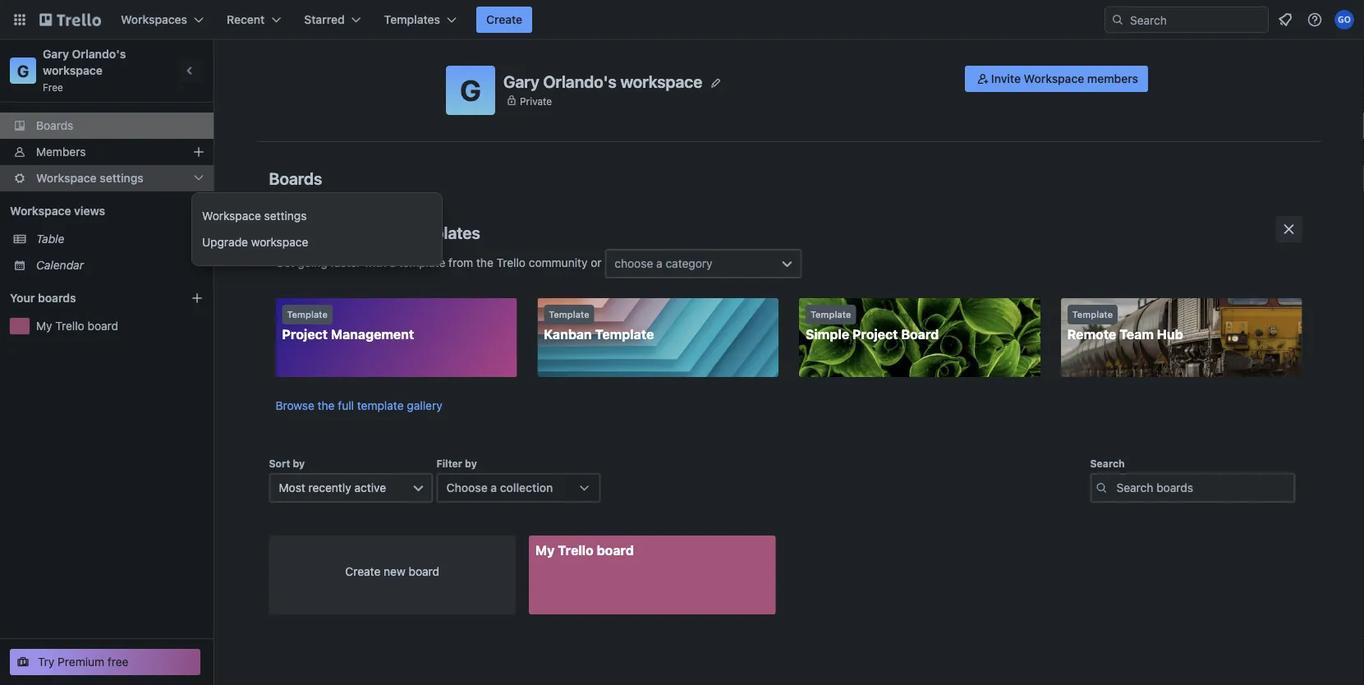 Task type: vqa. For each thing, say whether or not it's contained in the screenshot.
fourth Terry from the bottom
no



Task type: locate. For each thing, give the bounding box(es) containing it.
gary orlando (garyorlando) image
[[1335, 10, 1355, 30]]

1 vertical spatial my trello board link
[[529, 536, 776, 615]]

1 horizontal spatial board
[[409, 565, 440, 578]]

0 horizontal spatial my
[[36, 319, 52, 333]]

create for create
[[486, 13, 523, 26]]

2 project from the left
[[853, 327, 899, 342]]

0 vertical spatial boards
[[36, 119, 73, 132]]

1 horizontal spatial g
[[460, 73, 481, 107]]

0 horizontal spatial gary
[[43, 47, 69, 61]]

g left private on the left of the page
[[460, 73, 481, 107]]

2 vertical spatial board
[[409, 565, 440, 578]]

upgrade workspace link
[[192, 229, 462, 256]]

workspace down "primary" element
[[621, 72, 703, 91]]

by right sort
[[293, 458, 305, 469]]

0 horizontal spatial settings
[[100, 171, 144, 185]]

filter by
[[437, 458, 477, 469]]

my down your boards
[[36, 319, 52, 333]]

template inside template simple project board
[[811, 309, 852, 320]]

g
[[17, 61, 29, 80], [460, 73, 481, 107]]

0 vertical spatial create
[[486, 13, 523, 26]]

template down templates
[[399, 256, 446, 269]]

1 vertical spatial the
[[318, 399, 335, 412]]

the
[[477, 256, 494, 269], [318, 399, 335, 412]]

sort
[[269, 458, 290, 469]]

free
[[43, 81, 63, 93]]

workspace
[[43, 64, 103, 77], [621, 72, 703, 91], [251, 235, 308, 249]]

team
[[1120, 327, 1154, 342]]

0 horizontal spatial workspace
[[43, 64, 103, 77]]

orlando's up private on the left of the page
[[543, 72, 617, 91]]

most down sort by
[[279, 481, 305, 495]]

1 vertical spatial my trello board
[[536, 543, 634, 558]]

Search field
[[1125, 7, 1269, 32]]

management
[[331, 327, 414, 342]]

1 by from the left
[[293, 458, 305, 469]]

2 vertical spatial trello
[[558, 543, 594, 558]]

invite
[[992, 72, 1021, 85]]

g button
[[446, 66, 495, 115]]

template
[[399, 256, 446, 269], [357, 399, 404, 412]]

template
[[287, 309, 328, 320], [549, 309, 590, 320], [811, 309, 852, 320], [1073, 309, 1113, 320], [595, 327, 654, 342]]

2 by from the left
[[465, 458, 477, 469]]

1 vertical spatial orlando's
[[543, 72, 617, 91]]

a for choose a category
[[657, 257, 663, 270]]

recent
[[227, 13, 265, 26]]

template up remote
[[1073, 309, 1113, 320]]

new
[[384, 565, 406, 578]]

1 horizontal spatial trello
[[497, 256, 526, 269]]

orlando's for gary orlando's workspace free
[[72, 47, 126, 61]]

boards up members
[[36, 119, 73, 132]]

workspace inside gary orlando's workspace free
[[43, 64, 103, 77]]

1 project from the left
[[282, 327, 328, 342]]

invite workspace members button
[[965, 66, 1149, 92]]

1 horizontal spatial a
[[491, 481, 497, 495]]

0 horizontal spatial trello
[[55, 319, 84, 333]]

workspace settings up upgrade workspace at top
[[202, 209, 307, 223]]

recent button
[[217, 7, 291, 33]]

by
[[293, 458, 305, 469], [465, 458, 477, 469]]

2 horizontal spatial board
[[597, 543, 634, 558]]

trello
[[497, 256, 526, 269], [55, 319, 84, 333], [558, 543, 594, 558]]

project left management
[[282, 327, 328, 342]]

g for g link
[[17, 61, 29, 80]]

workspace up 'free'
[[43, 64, 103, 77]]

table link
[[36, 231, 204, 247]]

0 horizontal spatial orlando's
[[72, 47, 126, 61]]

get
[[276, 256, 295, 269]]

template inside 'template project management'
[[287, 309, 328, 320]]

1 vertical spatial most
[[279, 481, 305, 495]]

gary up private on the left of the page
[[504, 72, 540, 91]]

workspace right invite
[[1024, 72, 1085, 85]]

recently
[[309, 481, 351, 495]]

1 vertical spatial trello
[[55, 319, 84, 333]]

try
[[38, 655, 55, 669]]

1 vertical spatial gary
[[504, 72, 540, 91]]

most up going
[[302, 223, 340, 242]]

my trello board
[[36, 319, 118, 333], [536, 543, 634, 558]]

project left board
[[853, 327, 899, 342]]

your boards
[[10, 291, 76, 305]]

full
[[338, 399, 354, 412]]

0 vertical spatial template
[[399, 256, 446, 269]]

0 horizontal spatial project
[[282, 327, 328, 342]]

0 vertical spatial settings
[[100, 171, 144, 185]]

2 horizontal spatial trello
[[558, 543, 594, 558]]

1 vertical spatial workspace settings
[[202, 209, 307, 223]]

most
[[302, 223, 340, 242], [279, 481, 305, 495]]

my trello board link
[[36, 318, 204, 334], [529, 536, 776, 615]]

workspace inside dropdown button
[[36, 171, 97, 185]]

starred
[[304, 13, 345, 26]]

0 horizontal spatial my trello board link
[[36, 318, 204, 334]]

orlando's down back to home image
[[72, 47, 126, 61]]

the right from
[[477, 256, 494, 269]]

workspace
[[1024, 72, 1085, 85], [36, 171, 97, 185], [10, 204, 71, 218], [202, 209, 261, 223]]

0 vertical spatial the
[[477, 256, 494, 269]]

g for g button
[[460, 73, 481, 107]]

0 vertical spatial workspace settings
[[36, 171, 144, 185]]

1 horizontal spatial my trello board link
[[529, 536, 776, 615]]

template project management
[[282, 309, 414, 342]]

0 horizontal spatial a
[[390, 256, 396, 269]]

0 horizontal spatial board
[[88, 319, 118, 333]]

project inside 'template project management'
[[282, 327, 328, 342]]

template inside template remote team hub
[[1073, 309, 1113, 320]]

0 vertical spatial most
[[302, 223, 340, 242]]

workspace up get
[[251, 235, 308, 249]]

workspace views
[[10, 204, 105, 218]]

settings
[[100, 171, 144, 185], [264, 209, 307, 223]]

1 horizontal spatial settings
[[264, 209, 307, 223]]

template for remote
[[1073, 309, 1113, 320]]

1 horizontal spatial the
[[477, 256, 494, 269]]

orlando's for gary orlando's workspace
[[543, 72, 617, 91]]

create up g button
[[486, 13, 523, 26]]

create left new
[[345, 565, 381, 578]]

0 notifications image
[[1276, 10, 1296, 30]]

1 horizontal spatial gary
[[504, 72, 540, 91]]

g down switch to… icon
[[17, 61, 29, 80]]

1 vertical spatial create
[[345, 565, 381, 578]]

g inside button
[[460, 73, 481, 107]]

1 horizontal spatial my
[[536, 543, 555, 558]]

private
[[520, 95, 552, 107]]

1 horizontal spatial boards
[[269, 168, 322, 188]]

create
[[486, 13, 523, 26], [345, 565, 381, 578]]

1 vertical spatial boards
[[269, 168, 322, 188]]

try premium free button
[[10, 649, 200, 675]]

boards up the workspace settings link
[[269, 168, 322, 188]]

board
[[88, 319, 118, 333], [597, 543, 634, 558], [409, 565, 440, 578]]

1 horizontal spatial orlando's
[[543, 72, 617, 91]]

template up the kanban
[[549, 309, 590, 320]]

Search text field
[[1091, 473, 1296, 503]]

1 horizontal spatial project
[[853, 327, 899, 342]]

a inside button
[[491, 481, 497, 495]]

template down going
[[287, 309, 328, 320]]

2 horizontal spatial a
[[657, 257, 663, 270]]

0 horizontal spatial by
[[293, 458, 305, 469]]

the left full
[[318, 399, 335, 412]]

template remote team hub
[[1068, 309, 1184, 342]]

settings up upgrade workspace at top
[[264, 209, 307, 223]]

faster
[[331, 256, 361, 269]]

settings down members link
[[100, 171, 144, 185]]

gary
[[43, 47, 69, 61], [504, 72, 540, 91]]

boards
[[38, 291, 76, 305]]

community
[[529, 256, 588, 269]]

simple
[[806, 327, 850, 342]]

0 horizontal spatial create
[[345, 565, 381, 578]]

1 horizontal spatial create
[[486, 13, 523, 26]]

2 horizontal spatial workspace
[[621, 72, 703, 91]]

gary orlando's workspace free
[[43, 47, 129, 93]]

create for create new board
[[345, 565, 381, 578]]

1 vertical spatial board
[[597, 543, 634, 558]]

workspace down members
[[36, 171, 97, 185]]

g link
[[10, 58, 36, 84]]

template right the kanban
[[595, 327, 654, 342]]

workspace settings down members link
[[36, 171, 144, 185]]

0 horizontal spatial g
[[17, 61, 29, 80]]

template right full
[[357, 399, 404, 412]]

0 horizontal spatial the
[[318, 399, 335, 412]]

project
[[282, 327, 328, 342], [853, 327, 899, 342]]

gary inside gary orlando's workspace free
[[43, 47, 69, 61]]

my down collection
[[536, 543, 555, 558]]

workspace inside button
[[1024, 72, 1085, 85]]

gary for gary orlando's workspace free
[[43, 47, 69, 61]]

0 vertical spatial my trello board
[[36, 319, 118, 333]]

by for sort by
[[293, 458, 305, 469]]

create inside button
[[486, 13, 523, 26]]

workspaces button
[[111, 7, 214, 33]]

orlando's
[[72, 47, 126, 61], [543, 72, 617, 91]]

1 horizontal spatial my trello board
[[536, 543, 634, 558]]

orlando's inside gary orlando's workspace free
[[72, 47, 126, 61]]

0 vertical spatial gary
[[43, 47, 69, 61]]

0 horizontal spatial workspace settings
[[36, 171, 144, 185]]

gary up 'free'
[[43, 47, 69, 61]]

0 vertical spatial orlando's
[[72, 47, 126, 61]]

members link
[[0, 139, 214, 165]]

by right filter
[[465, 458, 477, 469]]

1 horizontal spatial by
[[465, 458, 477, 469]]

a
[[390, 256, 396, 269], [657, 257, 663, 270], [491, 481, 497, 495]]

workspace settings button
[[0, 165, 214, 191]]

boards
[[36, 119, 73, 132], [269, 168, 322, 188]]

1 horizontal spatial workspace settings
[[202, 209, 307, 223]]

my
[[36, 319, 52, 333], [536, 543, 555, 558]]

most recently active
[[279, 481, 386, 495]]

template up simple
[[811, 309, 852, 320]]

workspace settings
[[36, 171, 144, 185], [202, 209, 307, 223]]



Task type: describe. For each thing, give the bounding box(es) containing it.
choose
[[447, 481, 488, 495]]

a for choose a collection
[[491, 481, 497, 495]]

browse the full template gallery link
[[276, 399, 443, 412]]

workspace navigation collapse icon image
[[179, 59, 202, 82]]

create new board
[[345, 565, 440, 578]]

most popular templates
[[302, 223, 480, 242]]

choose a collection button
[[437, 473, 601, 503]]

workspace up the upgrade
[[202, 209, 261, 223]]

most for most recently active
[[279, 481, 305, 495]]

premium
[[58, 655, 104, 669]]

table
[[36, 232, 64, 246]]

free
[[108, 655, 129, 669]]

calendar link
[[36, 257, 204, 274]]

going
[[298, 256, 328, 269]]

workspace settings inside dropdown button
[[36, 171, 144, 185]]

workspace settings link
[[192, 203, 462, 229]]

templates button
[[374, 7, 467, 33]]

remote
[[1068, 327, 1117, 342]]

search image
[[1112, 13, 1125, 26]]

your boards with 1 items element
[[10, 288, 166, 308]]

most for most popular templates
[[302, 223, 340, 242]]

project inside template simple project board
[[853, 327, 899, 342]]

0 horizontal spatial my trello board
[[36, 319, 118, 333]]

choose
[[615, 257, 654, 270]]

collection
[[500, 481, 553, 495]]

1 vertical spatial my
[[536, 543, 555, 558]]

0 horizontal spatial boards
[[36, 119, 73, 132]]

upgrade workspace
[[202, 235, 308, 249]]

from
[[449, 256, 473, 269]]

with
[[364, 256, 387, 269]]

workspace up 'table'
[[10, 204, 71, 218]]

try premium free
[[38, 655, 129, 669]]

board
[[902, 327, 940, 342]]

category
[[666, 257, 713, 270]]

filter
[[437, 458, 463, 469]]

gary orlando's workspace
[[504, 72, 703, 91]]

0 vertical spatial my trello board link
[[36, 318, 204, 334]]

invite workspace members
[[992, 72, 1139, 85]]

template for kanban
[[549, 309, 590, 320]]

back to home image
[[39, 7, 101, 33]]

views
[[74, 204, 105, 218]]

starred button
[[294, 7, 371, 33]]

by for filter by
[[465, 458, 477, 469]]

1 horizontal spatial workspace
[[251, 235, 308, 249]]

sort by
[[269, 458, 305, 469]]

or
[[591, 256, 602, 269]]

workspace for gary orlando's workspace free
[[43, 64, 103, 77]]

template for project
[[287, 309, 328, 320]]

hub
[[1158, 327, 1184, 342]]

popular
[[344, 223, 401, 242]]

templates
[[405, 223, 480, 242]]

0 vertical spatial board
[[88, 319, 118, 333]]

calendar
[[36, 258, 84, 272]]

get going faster with a template from the trello community or
[[276, 256, 605, 269]]

open information menu image
[[1307, 12, 1324, 28]]

browse
[[276, 399, 315, 412]]

browse the full template gallery
[[276, 399, 443, 412]]

members
[[36, 145, 86, 159]]

upgrade
[[202, 235, 248, 249]]

create button
[[477, 7, 533, 33]]

primary element
[[0, 0, 1365, 39]]

kanban
[[544, 327, 592, 342]]

choose a collection
[[447, 481, 553, 495]]

1 vertical spatial settings
[[264, 209, 307, 223]]

search
[[1091, 458, 1125, 469]]

settings inside dropdown button
[[100, 171, 144, 185]]

template simple project board
[[806, 309, 940, 342]]

template for simple
[[811, 309, 852, 320]]

add board image
[[191, 292, 204, 305]]

1 vertical spatial template
[[357, 399, 404, 412]]

gallery
[[407, 399, 443, 412]]

workspace for gary orlando's workspace
[[621, 72, 703, 91]]

your
[[10, 291, 35, 305]]

workspaces
[[121, 13, 187, 26]]

0 vertical spatial my
[[36, 319, 52, 333]]

0 vertical spatial trello
[[497, 256, 526, 269]]

switch to… image
[[12, 12, 28, 28]]

gary for gary orlando's workspace
[[504, 72, 540, 91]]

gary orlando's workspace link
[[43, 47, 129, 77]]

template kanban template
[[544, 309, 654, 342]]

choose a category
[[615, 257, 713, 270]]

sm image
[[975, 71, 992, 87]]

members
[[1088, 72, 1139, 85]]

templates
[[384, 13, 440, 26]]

boards link
[[0, 113, 214, 139]]

active
[[355, 481, 386, 495]]



